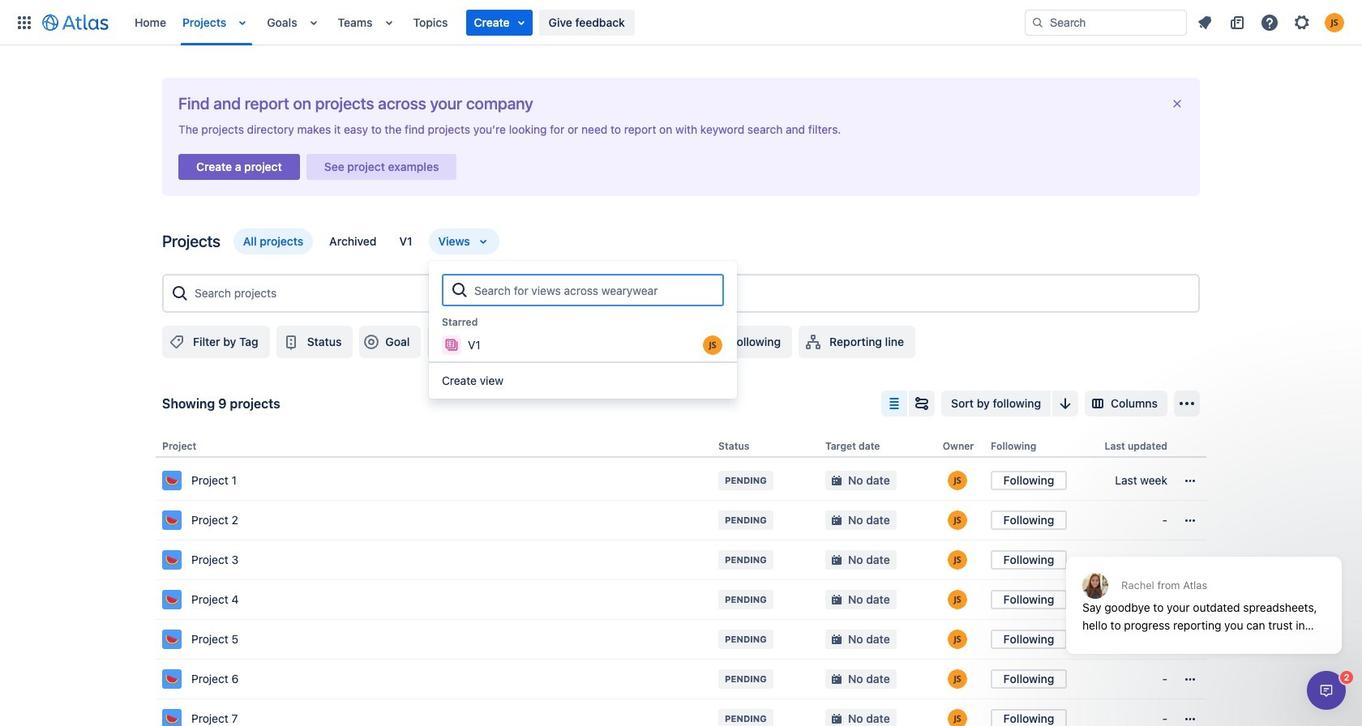 Task type: describe. For each thing, give the bounding box(es) containing it.
0 horizontal spatial list
[[126, 0, 1025, 45]]

search for views across wearywear image
[[450, 281, 469, 300]]

status image
[[281, 332, 301, 352]]

0 vertical spatial dialog
[[1058, 517, 1350, 666]]

display as timeline image
[[912, 394, 932, 413]]

1 vertical spatial dialog
[[1307, 671, 1346, 710]]

close banner image
[[1171, 97, 1184, 110]]

1 horizontal spatial list
[[1190, 9, 1352, 35]]

following image
[[704, 332, 724, 352]]

account image
[[1325, 13, 1344, 32]]

tag image
[[167, 332, 186, 352]]



Task type: vqa. For each thing, say whether or not it's contained in the screenshot.
Search for views across wearywear image
yes



Task type: locate. For each thing, give the bounding box(es) containing it.
notifications image
[[1195, 13, 1215, 32]]

top element
[[10, 0, 1025, 45]]

list
[[126, 0, 1025, 45], [1190, 9, 1352, 35]]

None search field
[[1025, 9, 1187, 35]]

banner
[[0, 0, 1362, 45]]

list item
[[466, 9, 532, 35]]

settings image
[[1292, 13, 1312, 32]]

reverse sort order image
[[1056, 394, 1075, 413]]

Search projects field
[[190, 279, 1192, 308]]

Search field
[[1025, 9, 1187, 35]]

switch to... image
[[15, 13, 34, 32]]

search image
[[1031, 16, 1044, 29]]

list item inside list
[[466, 9, 532, 35]]

help image
[[1260, 13, 1279, 32]]

search projects image
[[170, 284, 190, 303]]

display as list image
[[885, 394, 904, 413]]

dialog
[[1058, 517, 1350, 666], [1307, 671, 1346, 710]]

Search for views across wearywear field
[[469, 279, 716, 302]]



